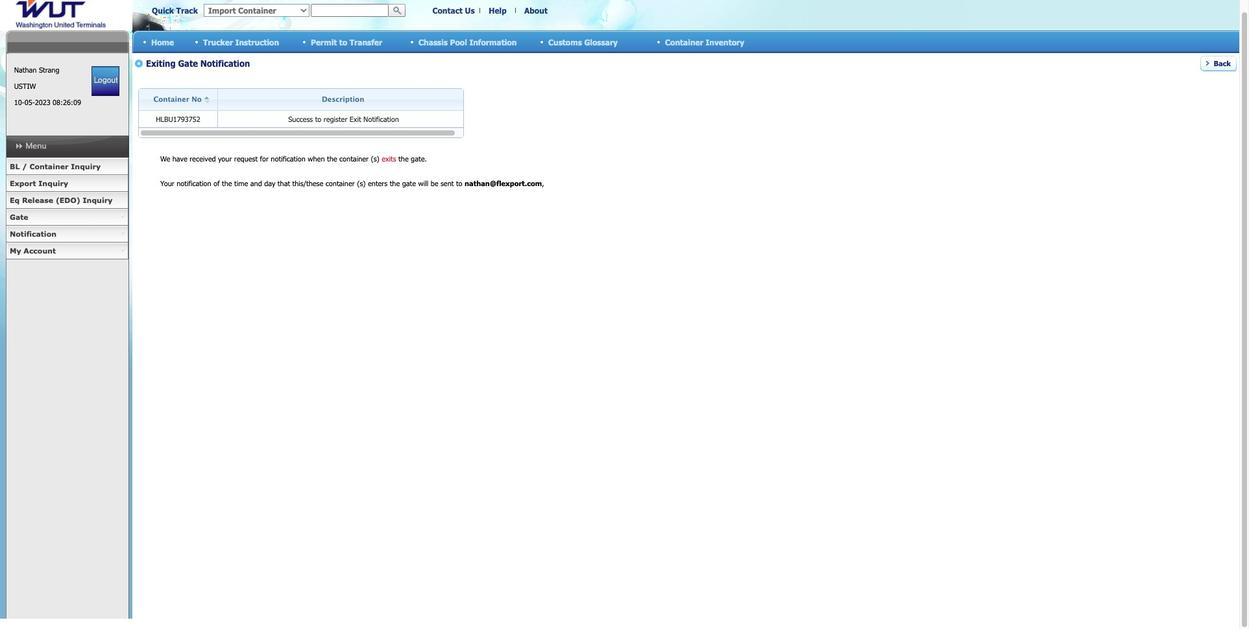 Task type: locate. For each thing, give the bounding box(es) containing it.
transfer
[[350, 37, 382, 46]]

track
[[176, 6, 198, 15]]

container left inventory
[[665, 37, 703, 46]]

bl / container inquiry
[[10, 162, 101, 171]]

08:26:09
[[53, 98, 81, 106]]

quick track
[[152, 6, 198, 15]]

05-
[[24, 98, 35, 106]]

(edo)
[[56, 196, 80, 204]]

ustiw
[[14, 82, 36, 90]]

10-05-2023 08:26:09
[[14, 98, 81, 106]]

to
[[339, 37, 347, 46]]

eq
[[10, 196, 20, 204]]

inventory
[[706, 37, 745, 46]]

release
[[22, 196, 53, 204]]

container up export inquiry
[[30, 162, 69, 171]]

1 horizontal spatial container
[[665, 37, 703, 46]]

gate link
[[6, 209, 129, 226]]

inquiry
[[71, 162, 101, 171], [39, 179, 68, 188], [83, 196, 113, 204]]

1 vertical spatial inquiry
[[39, 179, 68, 188]]

inquiry right (edo)
[[83, 196, 113, 204]]

2 vertical spatial inquiry
[[83, 196, 113, 204]]

inquiry for container
[[71, 162, 101, 171]]

10-
[[14, 98, 24, 106]]

0 horizontal spatial container
[[30, 162, 69, 171]]

0 vertical spatial inquiry
[[71, 162, 101, 171]]

notification
[[10, 230, 56, 238]]

export inquiry
[[10, 179, 68, 188]]

quick
[[152, 6, 174, 15]]

about link
[[524, 6, 548, 15]]

contact us link
[[433, 6, 475, 15]]

gate
[[10, 213, 28, 221]]

contact us
[[433, 6, 475, 15]]

trucker
[[203, 37, 233, 46]]

my account
[[10, 247, 56, 255]]

None text field
[[311, 4, 389, 17]]

us
[[465, 6, 475, 15]]

notification link
[[6, 226, 129, 243]]

inquiry up export inquiry 'link'
[[71, 162, 101, 171]]

customs
[[548, 37, 582, 46]]

help link
[[489, 6, 507, 15]]

/
[[22, 162, 27, 171]]

container
[[665, 37, 703, 46], [30, 162, 69, 171]]

0 vertical spatial container
[[665, 37, 703, 46]]

inquiry down bl / container inquiry
[[39, 179, 68, 188]]



Task type: vqa. For each thing, say whether or not it's contained in the screenshot.
BL at the top left of page
yes



Task type: describe. For each thing, give the bounding box(es) containing it.
home
[[151, 37, 174, 46]]

2023
[[35, 98, 50, 106]]

customs glossary
[[548, 37, 618, 46]]

account
[[24, 247, 56, 255]]

1 vertical spatial container
[[30, 162, 69, 171]]

inquiry inside 'link'
[[39, 179, 68, 188]]

inquiry for (edo)
[[83, 196, 113, 204]]

bl
[[10, 162, 20, 171]]

chassis
[[419, 37, 448, 46]]

pool
[[450, 37, 467, 46]]

permit to transfer
[[311, 37, 382, 46]]

nathan strang
[[14, 66, 59, 74]]

container inventory
[[665, 37, 745, 46]]

eq release (edo) inquiry link
[[6, 192, 129, 209]]

trucker instruction
[[203, 37, 279, 46]]

help
[[489, 6, 507, 15]]

about
[[524, 6, 548, 15]]

permit
[[311, 37, 337, 46]]

nathan
[[14, 66, 37, 74]]

bl / container inquiry link
[[6, 158, 129, 175]]

strang
[[39, 66, 59, 74]]

information
[[469, 37, 517, 46]]

chassis pool information
[[419, 37, 517, 46]]

export
[[10, 179, 36, 188]]

login image
[[92, 66, 120, 96]]

instruction
[[235, 37, 279, 46]]

glossary
[[584, 37, 618, 46]]

eq release (edo) inquiry
[[10, 196, 113, 204]]

my
[[10, 247, 21, 255]]

my account link
[[6, 243, 129, 260]]

export inquiry link
[[6, 175, 129, 192]]

contact
[[433, 6, 463, 15]]



